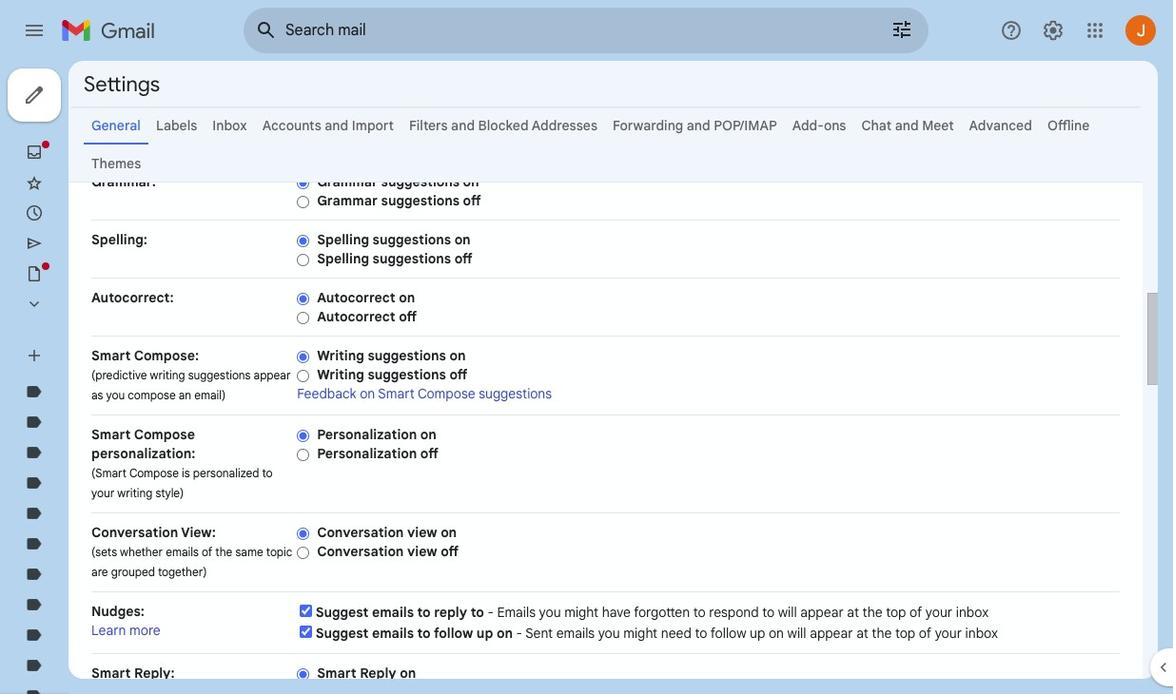Task type: locate. For each thing, give the bounding box(es) containing it.
0 vertical spatial your
[[91, 486, 114, 501]]

smart inside the smart compose personalization: (smart compose is personalized to your writing style)
[[91, 426, 131, 444]]

email)
[[194, 388, 226, 403]]

None search field
[[244, 8, 929, 53]]

0 vertical spatial suggest
[[316, 605, 369, 622]]

2 view from the top
[[407, 544, 438, 561]]

- left emails
[[488, 605, 494, 622]]

0 vertical spatial top
[[886, 605, 907, 622]]

writing suggestions off
[[317, 367, 468, 384]]

2 and from the left
[[451, 117, 475, 134]]

0 vertical spatial personalization
[[317, 426, 417, 444]]

smart up personalization: at the bottom of the page
[[91, 426, 131, 444]]

up down respond
[[750, 625, 766, 643]]

writing inside 'smart compose: (predictive writing suggestions appear as you compose an email)'
[[150, 368, 185, 383]]

support image
[[1001, 19, 1023, 42]]

writing right writing suggestions on 'radio'
[[317, 347, 364, 365]]

0 horizontal spatial might
[[565, 605, 599, 622]]

0 vertical spatial autocorrect
[[317, 289, 396, 307]]

writing down compose:
[[150, 368, 185, 383]]

to
[[262, 466, 273, 481], [417, 605, 431, 622], [471, 605, 484, 622], [694, 605, 706, 622], [763, 605, 775, 622], [417, 625, 431, 643], [695, 625, 708, 643]]

same
[[236, 545, 263, 560]]

1 writing from the top
[[317, 347, 364, 365]]

Conversation view on radio
[[297, 527, 310, 542]]

and
[[325, 117, 349, 134], [451, 117, 475, 134], [687, 117, 711, 134], [895, 117, 919, 134]]

conversation for conversation view on
[[317, 525, 404, 542]]

reply
[[434, 605, 467, 622]]

smart inside 'smart compose: (predictive writing suggestions appear as you compose an email)'
[[91, 347, 131, 365]]

compose
[[418, 386, 476, 403], [134, 426, 195, 444], [129, 466, 179, 481]]

1 horizontal spatial you
[[539, 605, 561, 622]]

chat and meet
[[862, 117, 954, 134]]

off down spelling suggestions on
[[455, 250, 473, 268]]

spelling for spelling suggestions on
[[317, 231, 369, 248]]

view
[[407, 525, 438, 542], [407, 544, 438, 561]]

personalization
[[317, 426, 417, 444], [317, 446, 417, 463]]

1 vertical spatial writing
[[317, 367, 364, 384]]

2 autocorrect from the top
[[317, 308, 396, 326]]

smart up (predictive
[[91, 347, 131, 365]]

0 vertical spatial you
[[106, 388, 125, 403]]

conversation view off
[[317, 544, 459, 561]]

autocorrect
[[317, 289, 396, 307], [317, 308, 396, 326]]

emails inside the 'conversation view: (sets whether emails of the same topic are grouped together)'
[[166, 545, 199, 560]]

up
[[477, 625, 493, 643], [750, 625, 766, 643]]

2 personalization from the top
[[317, 446, 417, 463]]

None checkbox
[[300, 626, 312, 639]]

smart for smart compose: (predictive writing suggestions appear as you compose an email)
[[91, 347, 131, 365]]

Writing suggestions off radio
[[297, 369, 310, 383]]

settings
[[84, 71, 160, 97]]

might down 'suggest emails to reply to - emails you might have forgotten to respond to will appear at the top of your inbox'
[[624, 625, 658, 643]]

spelling:
[[91, 231, 147, 248]]

follow down reply
[[434, 625, 473, 643]]

view up conversation view off
[[407, 525, 438, 542]]

up left sent
[[477, 625, 493, 643]]

1 vertical spatial you
[[539, 605, 561, 622]]

1 vertical spatial top
[[896, 625, 916, 643]]

Writing suggestions on radio
[[297, 350, 310, 364]]

conversation for conversation view: (sets whether emails of the same topic are grouped together)
[[91, 525, 178, 542]]

0 vertical spatial might
[[565, 605, 599, 622]]

writing
[[150, 368, 185, 383], [117, 486, 153, 501]]

Autocorrect on radio
[[297, 292, 310, 306]]

1 vertical spatial spelling
[[317, 250, 369, 268]]

the
[[215, 545, 233, 560], [863, 605, 883, 622], [872, 625, 892, 643]]

writing inside the smart compose personalization: (smart compose is personalized to your writing style)
[[117, 486, 153, 501]]

chat
[[862, 117, 892, 134]]

sent
[[526, 625, 553, 643]]

2 follow from the left
[[711, 625, 747, 643]]

search mail image
[[249, 13, 284, 48]]

1 grammar from the top
[[317, 173, 378, 190]]

writing down (smart
[[117, 486, 153, 501]]

suggest emails to reply to - emails you might have forgotten to respond to will appear at the top of your inbox
[[316, 605, 989, 622]]

are
[[91, 565, 108, 580]]

grammar for grammar suggestions off
[[317, 192, 378, 209]]

grammar:
[[91, 173, 156, 190]]

to inside the smart compose personalization: (smart compose is personalized to your writing style)
[[262, 466, 273, 481]]

autocorrect on
[[317, 289, 415, 307]]

to left respond
[[694, 605, 706, 622]]

autocorrect:
[[91, 289, 174, 307]]

1 vertical spatial suggest
[[316, 625, 369, 643]]

spelling right the spelling suggestions on option
[[317, 231, 369, 248]]

compose up personalization: at the bottom of the page
[[134, 426, 195, 444]]

2 vertical spatial you
[[599, 625, 620, 643]]

1 vertical spatial autocorrect
[[317, 308, 396, 326]]

add-
[[793, 117, 824, 134]]

3 and from the left
[[687, 117, 711, 134]]

follow down respond
[[711, 625, 747, 643]]

you inside 'smart compose: (predictive writing suggestions appear as you compose an email)'
[[106, 388, 125, 403]]

personalization for personalization off
[[317, 446, 417, 463]]

might
[[565, 605, 599, 622], [624, 625, 658, 643]]

might left have
[[565, 605, 599, 622]]

personalization up 'personalization off'
[[317, 426, 417, 444]]

1 vertical spatial personalization
[[317, 446, 417, 463]]

0 horizontal spatial -
[[488, 605, 494, 622]]

1 vertical spatial will
[[788, 625, 807, 643]]

and right chat
[[895, 117, 919, 134]]

you right as
[[106, 388, 125, 403]]

0 vertical spatial grammar
[[317, 173, 378, 190]]

1 and from the left
[[325, 117, 349, 134]]

1 horizontal spatial up
[[750, 625, 766, 643]]

2 grammar from the top
[[317, 192, 378, 209]]

0 vertical spatial view
[[407, 525, 438, 542]]

your
[[91, 486, 114, 501], [926, 605, 953, 622], [935, 625, 962, 643]]

1 view from the top
[[407, 525, 438, 542]]

conversation up conversation view off
[[317, 525, 404, 542]]

off up feedback on smart compose suggestions link
[[450, 367, 468, 384]]

1 vertical spatial might
[[624, 625, 658, 643]]

1 spelling from the top
[[317, 231, 369, 248]]

add-ons link
[[793, 117, 847, 134]]

follow
[[434, 625, 473, 643], [711, 625, 747, 643]]

- left sent
[[517, 625, 523, 643]]

writing up feedback
[[317, 367, 364, 384]]

and for forwarding
[[687, 117, 711, 134]]

smart
[[91, 347, 131, 365], [378, 386, 415, 403], [91, 426, 131, 444], [91, 665, 131, 683], [317, 665, 357, 683]]

your inside the smart compose personalization: (smart compose is personalized to your writing style)
[[91, 486, 114, 501]]

addresses
[[532, 117, 598, 134]]

smart down learn
[[91, 665, 131, 683]]

navigation
[[0, 61, 228, 695]]

2 writing from the top
[[317, 367, 364, 384]]

off down grammar suggestions on
[[463, 192, 481, 209]]

emails
[[497, 605, 536, 622]]

1 horizontal spatial follow
[[711, 625, 747, 643]]

suggestions for spelling suggestions off
[[373, 250, 451, 268]]

main menu image
[[23, 19, 46, 42]]

conversation up "whether"
[[91, 525, 178, 542]]

suggestions for writing suggestions on
[[368, 347, 446, 365]]

nudges:
[[91, 604, 145, 621]]

grammar
[[317, 173, 378, 190], [317, 192, 378, 209]]

conversation down "conversation view on"
[[317, 544, 404, 561]]

smart for smart reply:
[[91, 665, 131, 683]]

and left import
[[325, 117, 349, 134]]

accounts and import link
[[262, 117, 394, 134]]

2 horizontal spatial you
[[599, 625, 620, 643]]

ons
[[824, 117, 847, 134]]

(sets
[[91, 545, 117, 560]]

1 follow from the left
[[434, 625, 473, 643]]

on
[[463, 173, 479, 190], [455, 231, 471, 248], [399, 289, 415, 307], [450, 347, 466, 365], [360, 386, 375, 403], [421, 426, 437, 444], [441, 525, 457, 542], [497, 625, 513, 643], [769, 625, 784, 643], [400, 665, 416, 683]]

will
[[778, 605, 798, 622], [788, 625, 807, 643]]

0 vertical spatial writing
[[317, 347, 364, 365]]

0 vertical spatial at
[[848, 605, 860, 622]]

personalization for personalization on
[[317, 426, 417, 444]]

filters
[[409, 117, 448, 134]]

to down conversation view off
[[417, 625, 431, 643]]

feedback on smart compose suggestions link
[[297, 386, 552, 403]]

1 vertical spatial view
[[407, 544, 438, 561]]

conversation
[[91, 525, 178, 542], [317, 525, 404, 542], [317, 544, 404, 561]]

forwarding and pop/imap link
[[613, 117, 778, 134]]

and right filters
[[451, 117, 475, 134]]

learn
[[91, 623, 126, 640]]

0 vertical spatial spelling
[[317, 231, 369, 248]]

2 suggest from the top
[[316, 625, 369, 643]]

1 vertical spatial appear
[[801, 605, 844, 622]]

0 horizontal spatial you
[[106, 388, 125, 403]]

compose down writing suggestions off
[[418, 386, 476, 403]]

1 vertical spatial writing
[[117, 486, 153, 501]]

to left reply
[[417, 605, 431, 622]]

1 autocorrect from the top
[[317, 289, 396, 307]]

0 vertical spatial writing
[[150, 368, 185, 383]]

off up reply
[[441, 544, 459, 561]]

conversation inside the 'conversation view: (sets whether emails of the same topic are grouped together)'
[[91, 525, 178, 542]]

view down "conversation view on"
[[407, 544, 438, 561]]

settings image
[[1042, 19, 1065, 42]]

1 suggest from the top
[[316, 605, 369, 622]]

spelling right spelling suggestions off option
[[317, 250, 369, 268]]

writing for writing suggestions on
[[317, 347, 364, 365]]

1 vertical spatial grammar
[[317, 192, 378, 209]]

-
[[488, 605, 494, 622], [517, 625, 523, 643]]

autocorrect for autocorrect on
[[317, 289, 396, 307]]

personalization off
[[317, 446, 439, 463]]

and left 'pop/imap' on the top right of page
[[687, 117, 711, 134]]

suggestions for grammar suggestions off
[[381, 192, 460, 209]]

appear
[[254, 368, 291, 383], [801, 605, 844, 622], [810, 625, 854, 643]]

smart for smart compose personalization: (smart compose is personalized to your writing style)
[[91, 426, 131, 444]]

gmail image
[[61, 11, 165, 50]]

writing
[[317, 347, 364, 365], [317, 367, 364, 384]]

2 vertical spatial appear
[[810, 625, 854, 643]]

suggestions for grammar suggestions on
[[381, 173, 460, 190]]

smart reply on
[[317, 665, 416, 683]]

off for spelling suggestions on
[[455, 250, 473, 268]]

0 vertical spatial the
[[215, 545, 233, 560]]

feedback
[[297, 386, 357, 403]]

topic
[[266, 545, 293, 560]]

suggestions
[[381, 173, 460, 190], [381, 192, 460, 209], [373, 231, 451, 248], [373, 250, 451, 268], [368, 347, 446, 365], [368, 367, 446, 384], [188, 368, 251, 383], [479, 386, 552, 403]]

suggest
[[316, 605, 369, 622], [316, 625, 369, 643]]

2 spelling from the top
[[317, 250, 369, 268]]

and for filters
[[451, 117, 475, 134]]

grammar right grammar suggestions off option
[[317, 192, 378, 209]]

emails up "together)"
[[166, 545, 199, 560]]

conversation view on
[[317, 525, 457, 542]]

reply
[[360, 665, 397, 683]]

personalization down personalization on
[[317, 446, 417, 463]]

chat and meet link
[[862, 117, 954, 134]]

4 and from the left
[[895, 117, 919, 134]]

compose down personalization: at the bottom of the page
[[129, 466, 179, 481]]

None checkbox
[[300, 605, 312, 618]]

spelling
[[317, 231, 369, 248], [317, 250, 369, 268]]

style)
[[156, 486, 184, 501]]

you down have
[[599, 625, 620, 643]]

0 horizontal spatial up
[[477, 625, 493, 643]]

top
[[886, 605, 907, 622], [896, 625, 916, 643]]

inbox link
[[213, 117, 247, 134]]

appear inside 'smart compose: (predictive writing suggestions appear as you compose an email)'
[[254, 368, 291, 383]]

smart reply:
[[91, 665, 175, 683]]

Smart Reply on radio
[[297, 668, 310, 682]]

off down personalization on
[[421, 446, 439, 463]]

autocorrect down autocorrect on
[[317, 308, 396, 326]]

to right personalized
[[262, 466, 273, 481]]

grammar suggestions off
[[317, 192, 481, 209]]

grammar right the grammar suggestions on radio
[[317, 173, 378, 190]]

off for writing suggestions on
[[450, 367, 468, 384]]

0 vertical spatial will
[[778, 605, 798, 622]]

2 up from the left
[[750, 625, 766, 643]]

smart right smart reply on radio on the bottom of the page
[[317, 665, 357, 683]]

offline link
[[1048, 117, 1090, 134]]

the inside the 'conversation view: (sets whether emails of the same topic are grouped together)'
[[215, 545, 233, 560]]

writing for writing suggestions off
[[317, 367, 364, 384]]

1 personalization from the top
[[317, 426, 417, 444]]

autocorrect for autocorrect off
[[317, 308, 396, 326]]

0 vertical spatial appear
[[254, 368, 291, 383]]

1 vertical spatial of
[[910, 605, 923, 622]]

is
[[182, 466, 190, 481]]

1 horizontal spatial -
[[517, 625, 523, 643]]

of
[[202, 545, 213, 560], [910, 605, 923, 622], [919, 625, 932, 643]]

and for accounts
[[325, 117, 349, 134]]

autocorrect up autocorrect off
[[317, 289, 396, 307]]

0 vertical spatial of
[[202, 545, 213, 560]]

you up sent
[[539, 605, 561, 622]]

writing suggestions on
[[317, 347, 466, 365]]

0 horizontal spatial follow
[[434, 625, 473, 643]]



Task type: describe. For each thing, give the bounding box(es) containing it.
filters and blocked addresses
[[409, 117, 598, 134]]

conversation view: (sets whether emails of the same topic are grouped together)
[[91, 525, 293, 580]]

emails up reply
[[372, 625, 414, 643]]

respond
[[709, 605, 759, 622]]

0 vertical spatial -
[[488, 605, 494, 622]]

off up writing suggestions on
[[399, 308, 417, 326]]

have
[[602, 605, 631, 622]]

themes link
[[91, 155, 141, 172]]

suggestions inside 'smart compose: (predictive writing suggestions appear as you compose an email)'
[[188, 368, 251, 383]]

of inside the 'conversation view: (sets whether emails of the same topic are grouped together)'
[[202, 545, 213, 560]]

whether
[[120, 545, 163, 560]]

you for emails
[[539, 605, 561, 622]]

grammar for grammar suggestions on
[[317, 173, 378, 190]]

learn more link
[[91, 623, 161, 640]]

1 vertical spatial inbox
[[966, 625, 999, 643]]

suggestions for writing suggestions off
[[368, 367, 446, 384]]

accounts
[[262, 117, 322, 134]]

1 vertical spatial the
[[863, 605, 883, 622]]

0 vertical spatial inbox
[[956, 605, 989, 622]]

2 vertical spatial compose
[[129, 466, 179, 481]]

Conversation view off radio
[[297, 546, 310, 561]]

smart compose: (predictive writing suggestions appear as you compose an email)
[[91, 347, 291, 403]]

Grammar suggestions off radio
[[297, 195, 310, 209]]

advanced
[[970, 117, 1033, 134]]

1 vertical spatial compose
[[134, 426, 195, 444]]

emails right sent
[[557, 625, 595, 643]]

view:
[[181, 525, 216, 542]]

add-ons
[[793, 117, 847, 134]]

Search mail text field
[[286, 21, 838, 40]]

filters and blocked addresses link
[[409, 117, 598, 134]]

compose:
[[134, 347, 199, 365]]

offline
[[1048, 117, 1090, 134]]

suggest for suggest emails to reply to - emails you might have forgotten to respond to will appear at the top of your inbox
[[316, 605, 369, 622]]

personalization on
[[317, 426, 437, 444]]

reply:
[[134, 665, 175, 683]]

2 vertical spatial of
[[919, 625, 932, 643]]

view for on
[[407, 525, 438, 542]]

compose
[[128, 388, 176, 403]]

to right respond
[[763, 605, 775, 622]]

grammar suggestions on
[[317, 173, 479, 190]]

accounts and import
[[262, 117, 394, 134]]

need
[[661, 625, 692, 643]]

personalized
[[193, 466, 259, 481]]

you for as
[[106, 388, 125, 403]]

1 horizontal spatial might
[[624, 625, 658, 643]]

view for off
[[407, 544, 438, 561]]

labels
[[156, 117, 197, 134]]

spelling suggestions on
[[317, 231, 471, 248]]

more
[[130, 623, 161, 640]]

grouped
[[111, 565, 155, 580]]

an
[[179, 388, 191, 403]]

pop/imap
[[714, 117, 778, 134]]

1 vertical spatial at
[[857, 625, 869, 643]]

Autocorrect off radio
[[297, 311, 310, 325]]

Spelling suggestions on radio
[[297, 234, 310, 248]]

inbox
[[213, 117, 247, 134]]

smart compose personalization: (smart compose is personalized to your writing style)
[[91, 426, 273, 501]]

0 vertical spatial compose
[[418, 386, 476, 403]]

themes
[[91, 155, 141, 172]]

blocked
[[478, 117, 529, 134]]

nudges: learn more
[[91, 604, 161, 640]]

1 vertical spatial your
[[926, 605, 953, 622]]

forgotten
[[634, 605, 690, 622]]

(predictive
[[91, 368, 147, 383]]

advanced search options image
[[883, 10, 922, 49]]

off for conversation view on
[[441, 544, 459, 561]]

feedback on smart compose suggestions
[[297, 386, 552, 403]]

spelling suggestions off
[[317, 250, 473, 268]]

forwarding
[[613, 117, 684, 134]]

spelling for spelling suggestions off
[[317, 250, 369, 268]]

and for chat
[[895, 117, 919, 134]]

labels link
[[156, 117, 197, 134]]

smart down writing suggestions off
[[378, 386, 415, 403]]

advanced link
[[970, 117, 1033, 134]]

off for grammar suggestions on
[[463, 192, 481, 209]]

Personalization on radio
[[297, 429, 310, 443]]

Grammar suggestions on radio
[[297, 176, 310, 190]]

1 up from the left
[[477, 625, 493, 643]]

to right reply
[[471, 605, 484, 622]]

meet
[[923, 117, 954, 134]]

Personalization off radio
[[297, 448, 310, 462]]

suggestions for spelling suggestions on
[[373, 231, 451, 248]]

autocorrect off
[[317, 308, 417, 326]]

general
[[91, 117, 141, 134]]

general link
[[91, 117, 141, 134]]

suggest for suggest emails to follow up on - sent emails you might need to follow up on will appear at the top of your inbox
[[316, 625, 369, 643]]

1 vertical spatial -
[[517, 625, 523, 643]]

import
[[352, 117, 394, 134]]

2 vertical spatial the
[[872, 625, 892, 643]]

to right need
[[695, 625, 708, 643]]

emails left reply
[[372, 605, 414, 622]]

Spelling suggestions off radio
[[297, 253, 310, 267]]

suggest emails to follow up on - sent emails you might need to follow up on will appear at the top of your inbox
[[316, 625, 999, 643]]

smart for smart reply on
[[317, 665, 357, 683]]

forwarding and pop/imap
[[613, 117, 778, 134]]

together)
[[158, 565, 207, 580]]

2 vertical spatial your
[[935, 625, 962, 643]]

as
[[91, 388, 103, 403]]

conversation for conversation view off
[[317, 544, 404, 561]]

personalization:
[[91, 446, 196, 463]]

(smart
[[91, 466, 127, 481]]



Task type: vqa. For each thing, say whether or not it's contained in the screenshot.
Peterson on the right top of the page
no



